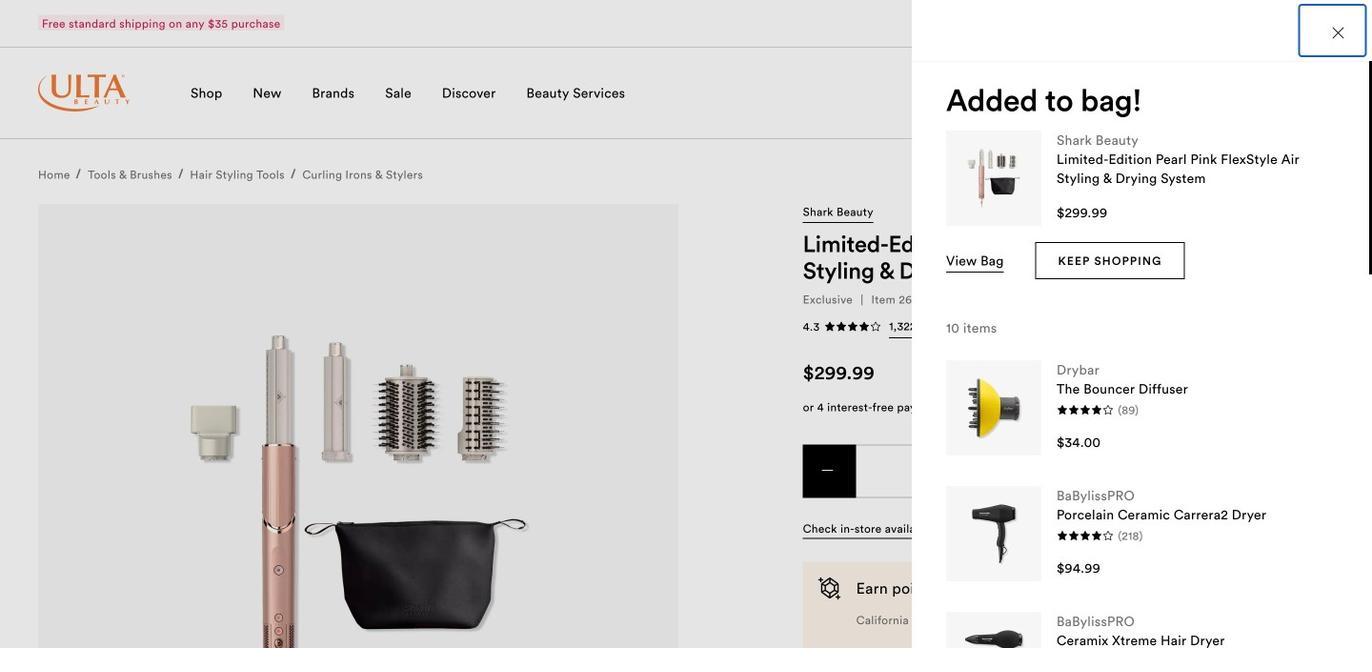Task type: locate. For each thing, give the bounding box(es) containing it.
remove bag item image
[[823, 465, 834, 476]]

1 horizontal spatial starfilled image
[[859, 321, 871, 332]]

close image
[[1333, 27, 1345, 39]]

2 starfilled image from the left
[[848, 321, 859, 332]]

ceramix xtreme hair dryer image
[[962, 627, 1027, 648]]

starfilled image
[[836, 321, 848, 332], [848, 321, 859, 332]]

the bouncer diffuser image
[[962, 376, 1027, 441]]

2 starfilled image from the left
[[859, 321, 871, 332]]

porcelain ceramic carrera2 dryer image
[[962, 502, 1027, 566]]

0 horizontal spatial starfilled image
[[825, 321, 836, 332]]

withiconright image
[[972, 321, 983, 332]]

starfilled image
[[825, 321, 836, 332], [859, 321, 871, 332]]

None search field
[[923, 72, 1190, 118]]



Task type: describe. For each thing, give the bounding box(es) containing it.
limited-edition pearl pink flexstyle air styling & drying system image
[[962, 146, 1027, 211]]

Search products and more search field
[[953, 76, 1126, 110]]

1 starfilled image from the left
[[836, 321, 848, 332]]

staroutlined image
[[871, 321, 882, 332]]

1 starfilled image from the left
[[825, 321, 836, 332]]

clear search image
[[1137, 91, 1149, 103]]



Task type: vqa. For each thing, say whether or not it's contained in the screenshot.
Yes, I Would Recommend This To A Friend option
no



